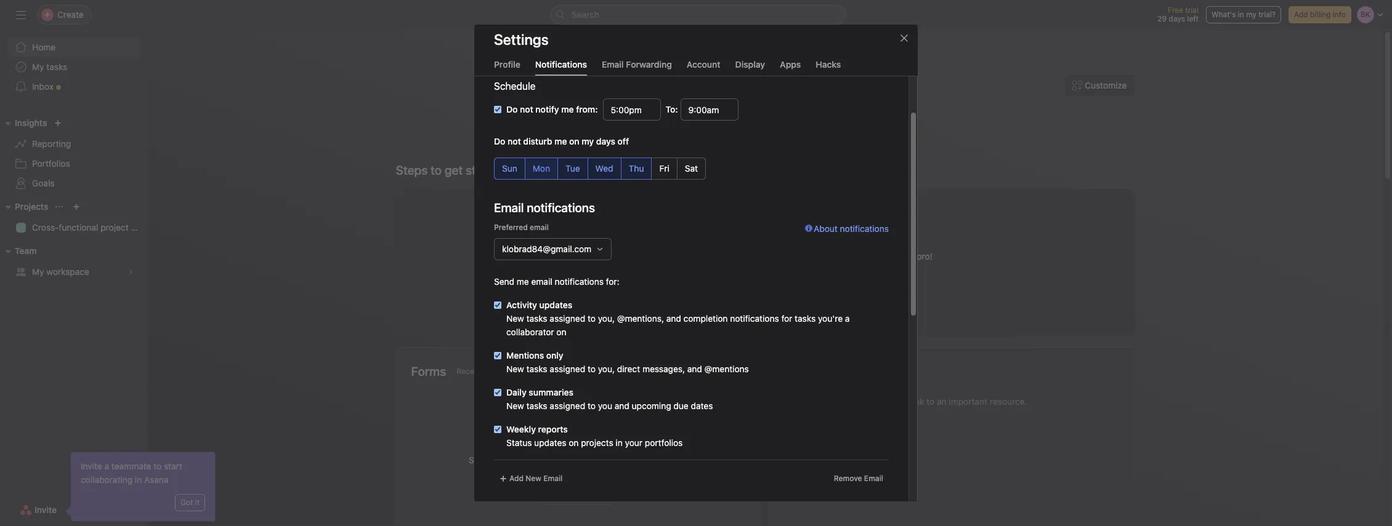 Task type: vqa. For each thing, say whether or not it's contained in the screenshot.
18 inside the Brad Klo created this goal · 18 minutes ago
no



Task type: describe. For each thing, give the bounding box(es) containing it.
schedule
[[494, 81, 536, 92]]

cross-functional project plan
[[32, 222, 148, 233]]

info
[[1333, 10, 1346, 19]]

updates inside activity updates new tasks assigned to you, @mentions, and completion notifications for tasks you're a collaborator on
[[540, 300, 573, 311]]

going
[[809, 251, 831, 262]]

goals link
[[7, 174, 141, 194]]

cross-functional project plan link
[[7, 218, 148, 238]]

1 vertical spatial notifications
[[555, 277, 604, 287]]

mentions
[[507, 351, 544, 361]]

add new form button
[[542, 489, 614, 506]]

you've
[[629, 251, 655, 262]]

projects button
[[0, 200, 48, 214]]

add billing info button
[[1289, 6, 1352, 23]]

display
[[736, 59, 765, 70]]

an
[[878, 251, 888, 262]]

tue
[[566, 163, 580, 174]]

my workspace
[[32, 267, 89, 277]]

tue button
[[558, 158, 588, 180]]

my inside button
[[1247, 10, 1257, 19]]

1 horizontal spatial email
[[602, 59, 624, 70]]

beginner
[[708, 155, 749, 166]]

beginner
[[717, 251, 752, 262]]

not for disturb
[[508, 136, 521, 147]]

add for add new form
[[560, 492, 574, 502]]

add for add new email
[[510, 475, 524, 484]]

daily
[[507, 388, 527, 398]]

requests.
[[594, 455, 631, 466]]

workspace
[[46, 267, 89, 277]]

track
[[569, 469, 590, 479]]

0 horizontal spatial my
[[582, 136, 594, 147]]

manage
[[538, 455, 570, 466]]

assigned for only
[[550, 364, 586, 375]]

new inside button
[[526, 475, 542, 484]]

what's in my trial?
[[1212, 10, 1276, 19]]

free trial 29 days left
[[1158, 6, 1199, 23]]

0 horizontal spatial you're
[[726, 227, 767, 244]]

about notifications link
[[805, 222, 889, 275]]

to right steps
[[431, 163, 442, 177]]

you inside daily summaries new tasks assigned to you and upcoming due dates
[[598, 401, 613, 412]]

tasks right for
[[795, 314, 816, 324]]

collaborating
[[81, 475, 133, 486]]

my tasks
[[32, 62, 67, 72]]

thu
[[629, 163, 644, 174]]

left
[[1188, 14, 1199, 23]]

@mentions
[[705, 364, 749, 375]]

updates inside weekly reports status updates on projects in your portfolios
[[534, 438, 567, 449]]

in for weekly reports status updates on projects in your portfolios
[[616, 438, 623, 449]]

search button
[[551, 5, 847, 25]]

close image
[[900, 33, 910, 43]]

projects element
[[0, 196, 148, 240]]

fri
[[660, 163, 670, 174]]

mon button
[[525, 158, 558, 180]]

you inside simplify how you manage work requests. create a form to prioritize and track incoming work.
[[522, 455, 536, 466]]

a inside simplify how you manage work requests. create a form to prioritize and track incoming work.
[[662, 455, 667, 466]]

my for my workspace
[[32, 267, 44, 277]]

collaborator
[[507, 327, 554, 338]]

upcoming
[[632, 401, 671, 412]]

on for you're
[[770, 227, 786, 244]]

hacks
[[816, 59, 841, 70]]

to right going on the right top of page
[[834, 251, 842, 262]]

on for updates
[[569, 438, 579, 449]]

trial
[[1186, 6, 1199, 15]]

apps button
[[780, 59, 801, 76]]

email forwarding button
[[602, 59, 672, 76]]

job
[[668, 227, 689, 244]]

email notifications
[[494, 201, 595, 215]]

days
[[1169, 14, 1186, 23]]

sun
[[502, 163, 518, 174]]

trial?
[[1259, 10, 1276, 19]]

home link
[[7, 38, 141, 57]]

notifications inside about notifications "link"
[[840, 224, 889, 234]]

1 vertical spatial brad
[[692, 227, 723, 244]]

in inside button
[[1239, 10, 1245, 19]]

invite for invite
[[35, 505, 57, 516]]

completion
[[684, 314, 728, 324]]

add billing info
[[1295, 10, 1346, 19]]

plan
[[131, 222, 148, 233]]

0 vertical spatial asana
[[890, 251, 915, 262]]

assigned for summaries
[[550, 401, 586, 412]]

teammate
[[111, 462, 151, 472]]

do for do not disturb me on my days off
[[494, 136, 506, 147]]

sat button
[[677, 158, 706, 180]]

invite a teammate to start collaborating in asana tooltip
[[67, 453, 215, 522]]

how
[[503, 455, 519, 466]]

team
[[15, 246, 37, 256]]

you're inside activity updates new tasks assigned to you, @mentions, and completion notifications for tasks you're a collaborator on
[[818, 314, 843, 324]]

reports
[[538, 425, 568, 435]]

0 horizontal spatial me
[[517, 277, 529, 287]]

on for me
[[569, 136, 580, 147]]

project
[[101, 222, 129, 233]]

to inside invite a teammate to start collaborating in asana got it
[[154, 462, 162, 472]]

daily summaries new tasks assigned to you and upcoming due dates
[[507, 388, 713, 412]]

global element
[[0, 30, 148, 104]]

only
[[546, 351, 564, 361]]

disturb
[[523, 136, 552, 147]]

dates
[[691, 401, 713, 412]]

sat
[[685, 163, 698, 174]]

reporting
[[32, 139, 71, 149]]

goals
[[32, 178, 55, 189]]

search list box
[[551, 5, 847, 25]]

teams element
[[0, 240, 148, 285]]

tasks for daily summaries new tasks assigned to you and upcoming due dates
[[527, 401, 548, 412]]

add new email button
[[494, 471, 568, 488]]

notifications inside activity updates new tasks assigned to you, @mentions, and completion notifications for tasks you're a collaborator on
[[730, 314, 779, 324]]

you've completed the beginner course. keep going to become an asana pro!
[[629, 251, 933, 262]]

free
[[1168, 6, 1184, 15]]

insights element
[[0, 112, 148, 196]]

1 horizontal spatial me
[[555, 136, 567, 147]]

pro!
[[917, 251, 933, 262]]

remove email
[[834, 475, 884, 484]]

projects
[[15, 202, 48, 212]]

brad inside friday, october 20 good afternoon, brad
[[816, 105, 856, 128]]

a inside invite a teammate to start collaborating in asana got it
[[104, 462, 109, 472]]

what's in my trial? button
[[1207, 6, 1282, 23]]

simplify how you manage work requests. create a form to prioritize and track incoming work.
[[469, 455, 688, 479]]

inbox link
[[7, 77, 141, 97]]

status
[[507, 438, 532, 449]]

october
[[756, 90, 794, 101]]

portfolios
[[32, 158, 70, 169]]

to inside activity updates new tasks assigned to you, @mentions, and completion notifications for tasks you're a collaborator on
[[588, 314, 596, 324]]

my for my tasks
[[32, 62, 44, 72]]

klobrad84@gmail.com
[[502, 244, 592, 255]]

forwarding
[[626, 59, 672, 70]]

in for invite a teammate to start collaborating in asana got it
[[135, 475, 142, 486]]

settings
[[494, 31, 549, 48]]

wed button
[[588, 158, 622, 180]]



Task type: locate. For each thing, give the bounding box(es) containing it.
you, inside activity updates new tasks assigned to you, @mentions, and completion notifications for tasks you're a collaborator on
[[598, 314, 615, 324]]

tasks inside daily summaries new tasks assigned to you and upcoming due dates
[[527, 401, 548, 412]]

1 vertical spatial in
[[616, 438, 623, 449]]

my down team
[[32, 267, 44, 277]]

to inside mentions only new tasks assigned to you, direct messages, and @mentions
[[588, 364, 596, 375]]

tasks inside my tasks link
[[46, 62, 67, 72]]

1 assigned from the top
[[550, 314, 586, 324]]

1 horizontal spatial you're
[[818, 314, 843, 324]]

0 vertical spatial you're
[[726, 227, 767, 244]]

in inside weekly reports status updates on projects in your portfolios
[[616, 438, 623, 449]]

friday,
[[723, 90, 754, 101]]

and
[[667, 314, 681, 324], [688, 364, 702, 375], [615, 401, 630, 412], [552, 469, 567, 479]]

add left 'new'
[[560, 492, 574, 502]]

tasks down the home
[[46, 62, 67, 72]]

updates down send me email notifications for:
[[540, 300, 573, 311]]

0 horizontal spatial do
[[494, 136, 506, 147]]

new inside daily summaries new tasks assigned to you and upcoming due dates
[[507, 401, 524, 412]]

2 horizontal spatial email
[[865, 475, 884, 484]]

1 vertical spatial you,
[[598, 364, 615, 375]]

0 vertical spatial form
[[669, 455, 688, 466]]

in right 'what's'
[[1239, 10, 1245, 19]]

hide sidebar image
[[16, 10, 26, 20]]

prioritize
[[515, 469, 550, 479]]

assigned down send me email notifications for:
[[550, 314, 586, 324]]

0 vertical spatial in
[[1239, 10, 1245, 19]]

0 vertical spatial assigned
[[550, 314, 586, 324]]

tasks for mentions only new tasks assigned to you, direct messages, and @mentions
[[527, 364, 548, 375]]

1 vertical spatial me
[[517, 277, 529, 287]]

0 vertical spatial my
[[1247, 10, 1257, 19]]

@mentions,
[[617, 314, 664, 324]]

notifications left the for:
[[555, 277, 604, 287]]

sun button
[[494, 158, 526, 180]]

1 my from the top
[[32, 62, 44, 72]]

my
[[32, 62, 44, 72], [32, 267, 44, 277]]

email up activity
[[532, 277, 553, 287]]

you're right for
[[818, 314, 843, 324]]

1 vertical spatial invite
[[35, 505, 57, 516]]

portfolios link
[[7, 154, 141, 174]]

do up the 'sun'
[[494, 136, 506, 147]]

great job brad you're on your way!
[[629, 227, 853, 244]]

assigned inside mentions only new tasks assigned to you, direct messages, and @mentions
[[550, 364, 586, 375]]

None text field
[[603, 99, 661, 121], [681, 99, 739, 121], [603, 99, 661, 121], [681, 99, 739, 121]]

and left upcoming
[[615, 401, 630, 412]]

1 vertical spatial updates
[[534, 438, 567, 449]]

new down manage
[[526, 475, 542, 484]]

assigned for updates
[[550, 314, 586, 324]]

on up "tue"
[[569, 136, 580, 147]]

1 horizontal spatial form
[[669, 455, 688, 466]]

you're up beginner
[[726, 227, 767, 244]]

my
[[1247, 10, 1257, 19], [582, 136, 594, 147]]

1 horizontal spatial do
[[507, 104, 518, 115]]

0 vertical spatial updates
[[540, 300, 573, 311]]

0 vertical spatial my
[[32, 62, 44, 72]]

not for notify
[[520, 104, 534, 115]]

1 vertical spatial my
[[582, 136, 594, 147]]

email down email notifications
[[530, 223, 549, 232]]

0 horizontal spatial a
[[104, 462, 109, 472]]

add left billing
[[1295, 10, 1309, 19]]

1 horizontal spatial you
[[598, 401, 613, 412]]

1 vertical spatial form
[[593, 492, 609, 502]]

0 horizontal spatial brad
[[692, 227, 723, 244]]

1 horizontal spatial invite
[[81, 462, 102, 472]]

in down "teammate"
[[135, 475, 142, 486]]

2 you, from the top
[[598, 364, 615, 375]]

0 vertical spatial you
[[598, 401, 613, 412]]

a right for
[[845, 314, 850, 324]]

on inside activity updates new tasks assigned to you, @mentions, and completion notifications for tasks you're a collaborator on
[[557, 327, 567, 338]]

and inside mentions only new tasks assigned to you, direct messages, and @mentions
[[688, 364, 702, 375]]

2 horizontal spatial in
[[1239, 10, 1245, 19]]

new for new tasks assigned to you, direct messages, and @mentions
[[507, 364, 524, 375]]

new inside mentions only new tasks assigned to you, direct messages, and @mentions
[[507, 364, 524, 375]]

and inside activity updates new tasks assigned to you, @mentions, and completion notifications for tasks you're a collaborator on
[[667, 314, 681, 324]]

you, for direct
[[598, 364, 615, 375]]

0 horizontal spatial in
[[135, 475, 142, 486]]

1 horizontal spatial a
[[662, 455, 667, 466]]

0 horizontal spatial you
[[522, 455, 536, 466]]

and right the messages,
[[688, 364, 702, 375]]

new for new tasks assigned to you and upcoming due dates
[[507, 401, 524, 412]]

great
[[629, 227, 665, 244]]

display button
[[736, 59, 765, 76]]

notifications
[[840, 224, 889, 234], [555, 277, 604, 287], [730, 314, 779, 324]]

2 my from the top
[[32, 267, 44, 277]]

add inside button
[[560, 492, 574, 502]]

and down manage
[[552, 469, 567, 479]]

0 horizontal spatial email
[[544, 475, 563, 484]]

on up 'you've completed the beginner course. keep going to become an asana pro!'
[[770, 227, 786, 244]]

1 vertical spatial asana
[[144, 475, 169, 486]]

work.
[[630, 469, 652, 479]]

invite for invite a teammate to start collaborating in asana got it
[[81, 462, 102, 472]]

form right 'new'
[[593, 492, 609, 502]]

to left 'start'
[[154, 462, 162, 472]]

on up work
[[569, 438, 579, 449]]

insights
[[15, 118, 47, 128]]

brad up the
[[692, 227, 723, 244]]

new for new tasks assigned to you, @mentions, and completion notifications for tasks you're a collaborator on
[[507, 314, 524, 324]]

not left disturb
[[508, 136, 521, 147]]

assigned
[[550, 314, 586, 324], [550, 364, 586, 375], [550, 401, 586, 412]]

my inside teams element
[[32, 267, 44, 277]]

0 horizontal spatial invite
[[35, 505, 57, 516]]

1 horizontal spatial in
[[616, 438, 623, 449]]

your way!
[[790, 227, 853, 244]]

for:
[[606, 277, 620, 287]]

a down portfolios
[[662, 455, 667, 466]]

my left days off
[[582, 136, 594, 147]]

do
[[507, 104, 518, 115], [494, 136, 506, 147]]

to inside simplify how you manage work requests. create a form to prioritize and track incoming work.
[[505, 469, 513, 479]]

do for do not notify me from:
[[507, 104, 518, 115]]

0 vertical spatial you,
[[598, 314, 615, 324]]

you, left direct
[[598, 364, 615, 375]]

notifications up the become
[[840, 224, 889, 234]]

completed
[[658, 251, 700, 262]]

0 vertical spatial do
[[507, 104, 518, 115]]

activity updates new tasks assigned to you, @mentions, and completion notifications for tasks you're a collaborator on
[[507, 300, 850, 338]]

1 horizontal spatial my
[[1247, 10, 1257, 19]]

account
[[687, 59, 721, 70]]

you up weekly reports status updates on projects in your portfolios
[[598, 401, 613, 412]]

notify
[[536, 104, 559, 115]]

add for add billing info
[[1295, 10, 1309, 19]]

not
[[520, 104, 534, 115], [508, 136, 521, 147]]

become
[[844, 251, 876, 262]]

to up daily summaries new tasks assigned to you and upcoming due dates
[[588, 364, 596, 375]]

apps
[[780, 59, 801, 70]]

email
[[530, 223, 549, 232], [532, 277, 553, 287]]

messages,
[[643, 364, 685, 375]]

my left 'trial?' at top
[[1247, 10, 1257, 19]]

invite button
[[12, 500, 65, 522]]

to up weekly reports status updates on projects in your portfolios
[[588, 401, 596, 412]]

0 horizontal spatial notifications
[[555, 277, 604, 287]]

remove email button
[[829, 471, 889, 488]]

got
[[180, 499, 193, 508]]

functional
[[59, 222, 98, 233]]

asana right an
[[890, 251, 915, 262]]

you up prioritize
[[522, 455, 536, 466]]

tasks
[[46, 62, 67, 72], [527, 314, 548, 324], [795, 314, 816, 324], [527, 364, 548, 375], [527, 401, 548, 412]]

new down mentions on the bottom
[[507, 364, 524, 375]]

0 horizontal spatial add
[[510, 475, 524, 484]]

fri button
[[652, 158, 678, 180]]

1 vertical spatial you
[[522, 455, 536, 466]]

to left @mentions, on the left of page
[[588, 314, 596, 324]]

0 vertical spatial not
[[520, 104, 534, 115]]

1 vertical spatial not
[[508, 136, 521, 147]]

invite
[[81, 462, 102, 472], [35, 505, 57, 516]]

new
[[507, 314, 524, 324], [507, 364, 524, 375], [507, 401, 524, 412], [526, 475, 542, 484]]

send
[[494, 277, 515, 287]]

me
[[555, 136, 567, 147], [517, 277, 529, 287]]

mon
[[533, 163, 550, 174]]

tasks up collaborator
[[527, 314, 548, 324]]

new down activity
[[507, 314, 524, 324]]

a inside activity updates new tasks assigned to you, @mentions, and completion notifications for tasks you're a collaborator on
[[845, 314, 850, 324]]

me from:
[[562, 104, 598, 115]]

2 horizontal spatial add
[[1295, 10, 1309, 19]]

0 vertical spatial brad
[[816, 105, 856, 128]]

reporting link
[[7, 134, 141, 154]]

work
[[572, 455, 592, 466]]

to:
[[666, 104, 678, 115]]

3 assigned from the top
[[550, 401, 586, 412]]

do right do not notify me from: option
[[507, 104, 518, 115]]

wed
[[596, 163, 614, 174]]

1 vertical spatial you're
[[818, 314, 843, 324]]

profile
[[494, 59, 521, 70]]

1 vertical spatial email
[[532, 277, 553, 287]]

0 horizontal spatial form
[[593, 492, 609, 502]]

my inside global element
[[32, 62, 44, 72]]

email down manage
[[544, 475, 563, 484]]

2 assigned from the top
[[550, 364, 586, 375]]

notifications button
[[535, 59, 587, 76]]

tasks for activity updates new tasks assigned to you, @mentions, and completion notifications for tasks you're a collaborator on
[[527, 314, 548, 324]]

what's
[[1212, 10, 1236, 19]]

friday, october 20 good afternoon, brad
[[676, 90, 856, 128]]

assigned down only
[[550, 364, 586, 375]]

customize button
[[1065, 75, 1135, 97]]

my up inbox
[[32, 62, 44, 72]]

1 horizontal spatial add
[[560, 492, 574, 502]]

0 vertical spatial notifications
[[840, 224, 889, 234]]

a
[[845, 314, 850, 324], [662, 455, 667, 466], [104, 462, 109, 472]]

in inside invite a teammate to start collaborating in asana got it
[[135, 475, 142, 486]]

2 vertical spatial notifications
[[730, 314, 779, 324]]

tasks down mentions on the bottom
[[527, 364, 548, 375]]

search
[[572, 9, 600, 20]]

in left your
[[616, 438, 623, 449]]

to inside daily summaries new tasks assigned to you and upcoming due dates
[[588, 401, 596, 412]]

invite inside button
[[35, 505, 57, 516]]

on inside weekly reports status updates on projects in your portfolios
[[569, 438, 579, 449]]

preferred
[[494, 223, 528, 232]]

0 vertical spatial me
[[555, 136, 567, 147]]

email right remove
[[865, 475, 884, 484]]

form inside simplify how you manage work requests. create a form to prioritize and track incoming work.
[[669, 455, 688, 466]]

asana inside invite a teammate to start collaborating in asana got it
[[144, 475, 169, 486]]

to down how
[[505, 469, 513, 479]]

got it button
[[175, 495, 205, 512]]

keep
[[787, 251, 807, 262]]

0 vertical spatial email
[[530, 223, 549, 232]]

updates down the reports on the left of the page
[[534, 438, 567, 449]]

my workspace link
[[7, 263, 141, 282]]

team button
[[0, 244, 37, 259]]

new inside activity updates new tasks assigned to you, @mentions, and completion notifications for tasks you're a collaborator on
[[507, 314, 524, 324]]

new down daily
[[507, 401, 524, 412]]

0 vertical spatial add
[[1295, 10, 1309, 19]]

2 horizontal spatial a
[[845, 314, 850, 324]]

asana down 'start'
[[144, 475, 169, 486]]

profile button
[[494, 59, 521, 76]]

tasks down summaries
[[527, 401, 548, 412]]

add down how
[[510, 475, 524, 484]]

get started
[[445, 163, 506, 177]]

good
[[676, 105, 722, 128]]

brad down hacks button
[[816, 105, 856, 128]]

due
[[674, 401, 689, 412]]

2 vertical spatial add
[[560, 492, 574, 502]]

and inside simplify how you manage work requests. create a form to prioritize and track incoming work.
[[552, 469, 567, 479]]

preferred email
[[494, 223, 549, 232]]

1 vertical spatial assigned
[[550, 364, 586, 375]]

asana
[[890, 251, 915, 262], [144, 475, 169, 486]]

notifications left for
[[730, 314, 779, 324]]

incoming
[[592, 469, 628, 479]]

1 horizontal spatial brad
[[816, 105, 856, 128]]

me right disturb
[[555, 136, 567, 147]]

for
[[782, 314, 793, 324]]

your
[[625, 438, 643, 449]]

and inside daily summaries new tasks assigned to you and upcoming due dates
[[615, 401, 630, 412]]

about notifications
[[814, 224, 889, 234]]

about
[[814, 224, 838, 234]]

1 vertical spatial add
[[510, 475, 524, 484]]

thu button
[[621, 158, 652, 180]]

1 vertical spatial do
[[494, 136, 506, 147]]

forms
[[411, 365, 446, 379]]

2 vertical spatial assigned
[[550, 401, 586, 412]]

1 horizontal spatial notifications
[[730, 314, 779, 324]]

assigned inside daily summaries new tasks assigned to you and upcoming due dates
[[550, 401, 586, 412]]

2 vertical spatial in
[[135, 475, 142, 486]]

mentions only new tasks assigned to you, direct messages, and @mentions
[[507, 351, 749, 375]]

you, inside mentions only new tasks assigned to you, direct messages, and @mentions
[[598, 364, 615, 375]]

on up only
[[557, 327, 567, 338]]

None checkbox
[[494, 302, 502, 309], [494, 352, 502, 360], [494, 389, 502, 397], [494, 426, 502, 434], [494, 302, 502, 309], [494, 352, 502, 360], [494, 389, 502, 397], [494, 426, 502, 434]]

billing
[[1311, 10, 1331, 19]]

1 horizontal spatial asana
[[890, 251, 915, 262]]

me right send
[[517, 277, 529, 287]]

you, left @mentions, on the left of page
[[598, 314, 615, 324]]

inbox
[[32, 81, 54, 92]]

1 you, from the top
[[598, 314, 615, 324]]

and left completion
[[667, 314, 681, 324]]

tasks inside mentions only new tasks assigned to you, direct messages, and @mentions
[[527, 364, 548, 375]]

Do not notify me from: checkbox
[[494, 106, 502, 113]]

not left notify
[[520, 104, 534, 115]]

form down portfolios
[[669, 455, 688, 466]]

2 horizontal spatial notifications
[[840, 224, 889, 234]]

you, for @mentions,
[[598, 314, 615, 324]]

assigned inside activity updates new tasks assigned to you, @mentions, and completion notifications for tasks you're a collaborator on
[[550, 314, 586, 324]]

assigned down summaries
[[550, 401, 586, 412]]

email left forwarding
[[602, 59, 624, 70]]

a up the collaborating
[[104, 462, 109, 472]]

0 vertical spatial invite
[[81, 462, 102, 472]]

0 horizontal spatial asana
[[144, 475, 169, 486]]

invite inside invite a teammate to start collaborating in asana got it
[[81, 462, 102, 472]]

1 vertical spatial my
[[32, 267, 44, 277]]

start
[[164, 462, 182, 472]]

form inside button
[[593, 492, 609, 502]]



